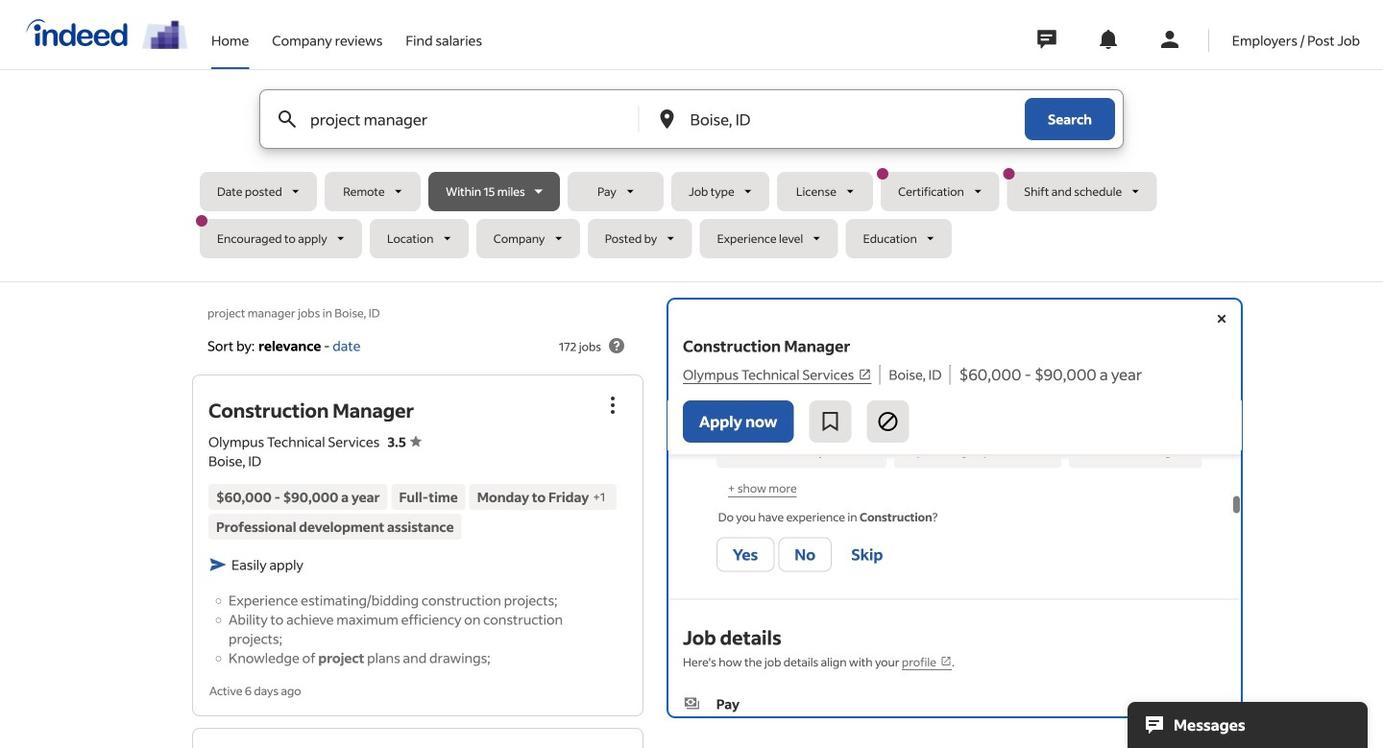 Task type: vqa. For each thing, say whether or not it's contained in the screenshot.
Search: Job Title, Keywords, Or Company text field
yes



Task type: describe. For each thing, give the bounding box(es) containing it.
Edit location text field
[[687, 90, 987, 148]]

olympus technical services (opens in a new tab) image
[[859, 368, 872, 381]]

pay group
[[683, 695, 1227, 749]]

2 missing qualification image from the left
[[1040, 443, 1057, 460]]

messages unread count 0 image
[[1035, 20, 1060, 59]]

search: Job title, keywords, or company text field
[[307, 90, 607, 148]]

job actions for construction manager is collapsed image
[[602, 394, 625, 417]]

1 missing qualification image from the left
[[865, 443, 882, 460]]

save this job image
[[819, 410, 842, 433]]



Task type: locate. For each thing, give the bounding box(es) containing it.
not interested image
[[877, 410, 900, 433]]

help icon image
[[605, 334, 629, 357]]

job preferences (opens in a new window) image
[[941, 656, 952, 668]]

3.5 out of five stars rating image
[[388, 433, 422, 451]]

close job details image
[[1211, 308, 1234, 331]]

None search field
[[196, 89, 1184, 266]]

account image
[[1159, 28, 1182, 51]]

missing qualification image
[[865, 443, 882, 460], [1040, 443, 1057, 460]]

at indeed, we're committed to increasing representation of women at all levels of indeed's global workforce to at least 50% by 2030 image
[[142, 20, 188, 49]]

missing qualification image
[[1181, 443, 1198, 460]]

0 horizontal spatial missing qualification image
[[865, 443, 882, 460]]

notifications unread count 0 image
[[1097, 28, 1120, 51]]

1 horizontal spatial missing qualification image
[[1040, 443, 1057, 460]]



